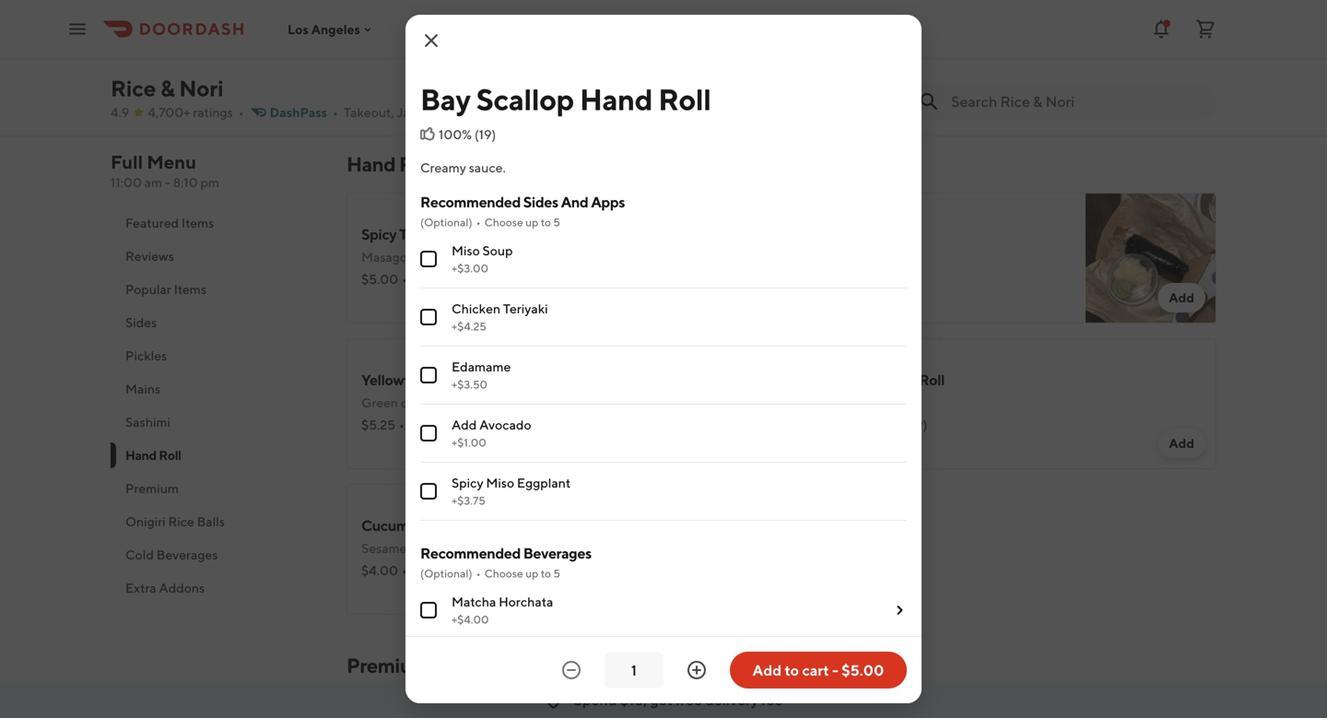 Task type: vqa. For each thing, say whether or not it's contained in the screenshot.
Add within Add Avocado +$1.00
yes



Task type: locate. For each thing, give the bounding box(es) containing it.
2 yellowtail from the top
[[361, 371, 425, 389]]

1 yellowtail from the top
[[361, 15, 425, 33]]

0 vertical spatial 5
[[554, 216, 561, 229]]

spicy up masago,
[[361, 225, 397, 243]]

recommended inside recommended sides and apps (optional) • choose up to 5
[[421, 193, 521, 211]]

to
[[541, 216, 551, 229], [541, 567, 551, 580], [785, 662, 800, 679]]

1 horizontal spatial spicy
[[452, 475, 484, 491]]

hand roll
[[347, 152, 435, 176], [125, 448, 181, 463]]

hand roll up the onigiri
[[125, 448, 181, 463]]

items
[[182, 215, 214, 231], [174, 282, 206, 297]]

1 horizontal spatial green
[[529, 39, 563, 54]]

beverages for recommended
[[524, 545, 592, 562]]

0 vertical spatial premium
[[125, 481, 179, 496]]

1 horizontal spatial $5.00 •
[[804, 272, 850, 287]]

recommended for recommended beverages
[[421, 545, 521, 562]]

1 vertical spatial up
[[526, 567, 539, 580]]

0 vertical spatial bay
[[421, 82, 471, 117]]

bay
[[421, 82, 471, 117], [804, 371, 829, 389]]

100% (6)
[[428, 563, 480, 578]]

creamy sauce.
[[421, 160, 506, 175]]

0 horizontal spatial scallop
[[477, 82, 574, 117]]

2 $5.00 • from the left
[[804, 272, 850, 287]]

beverages inside recommended beverages (optional) • choose up to 5
[[524, 545, 592, 562]]

• inside recommended beverages (optional) • choose up to 5
[[476, 567, 481, 580]]

1 horizontal spatial bay
[[804, 371, 829, 389]]

0 horizontal spatial rice
[[111, 75, 156, 101]]

0 horizontal spatial bay
[[421, 82, 471, 117]]

to inside button
[[785, 662, 800, 679]]

choose inside recommended sides and apps (optional) • choose up to 5
[[485, 216, 524, 229]]

2 vertical spatial to
[[785, 662, 800, 679]]

(optional) down 'seed.'
[[421, 567, 473, 580]]

scallop inside dialog
[[477, 82, 574, 117]]

0 horizontal spatial sashimi
[[125, 415, 171, 430]]

beverages up addons
[[157, 547, 218, 563]]

creamy inside bay scallop hand roll creamy sauce. 100% (19) add
[[804, 395, 850, 410]]

0 horizontal spatial sauce.
[[469, 160, 506, 175]]

0 vertical spatial scallop
[[477, 82, 574, 117]]

4,700+ ratings •
[[148, 105, 244, 120]]

sides inside recommended sides and apps (optional) • choose up to 5
[[524, 193, 559, 211]]

balls
[[197, 514, 225, 529]]

up
[[526, 216, 539, 229], [526, 567, 539, 580]]

1 vertical spatial add button
[[1159, 429, 1206, 458]]

close bay scallop hand roll image
[[421, 30, 443, 52]]

none checkbox inside the recommended sides and apps group
[[421, 251, 437, 267]]

onion,
[[450, 249, 486, 265]]

open menu image
[[66, 18, 89, 40]]

$5.00 right cart
[[842, 662, 885, 679]]

1 5 from the top
[[554, 216, 561, 229]]

cart
[[803, 662, 830, 679]]

1 $5.00 • from the left
[[361, 272, 408, 287]]

mains
[[125, 381, 161, 397]]

cucumber
[[361, 517, 431, 534]]

1 choose from the top
[[485, 216, 524, 229]]

100% for 100% (19)
[[439, 127, 472, 142]]

88% (9)
[[425, 417, 470, 432]]

0 items, open order cart image
[[1195, 18, 1217, 40]]

100% inside bay scallop hand roll dialog
[[439, 127, 472, 142]]

recommended for recommended sides and apps
[[421, 193, 521, 211]]

and left chili
[[489, 249, 511, 265]]

1 vertical spatial sauce.
[[853, 395, 890, 410]]

0 vertical spatial green
[[529, 39, 563, 54]]

roll inside dialog
[[659, 82, 712, 117]]

(optional) up onion,
[[421, 216, 473, 229]]

90% (43)
[[428, 272, 482, 287]]

0 vertical spatial choose
[[485, 216, 524, 229]]

0 horizontal spatial beverages
[[157, 547, 218, 563]]

miso
[[452, 243, 480, 258], [486, 475, 515, 491]]

and inside the spicy tuna hand roll masago, green onion, and chili oil.
[[489, 249, 511, 265]]

up inside recommended sides and apps (optional) • choose up to 5
[[526, 216, 539, 229]]

1 horizontal spatial scallop
[[831, 371, 879, 389]]

1 vertical spatial and
[[489, 249, 511, 265]]

0 horizontal spatial premium
[[125, 481, 179, 496]]

(19) inside bay scallop hand roll creamy sauce. 100% (19) add
[[906, 417, 928, 432]]

1 vertical spatial 5
[[554, 567, 561, 580]]

(19)
[[475, 127, 496, 142], [906, 417, 928, 432]]

up up horchata
[[526, 567, 539, 580]]

bay inside bay scallop hand roll creamy sauce. 100% (19) add
[[804, 371, 829, 389]]

0 horizontal spatial $5.00 •
[[361, 272, 408, 287]]

bay scallop hand roll dialog
[[406, 15, 922, 718]]

$5.00 • for 95% (24)
[[804, 272, 850, 287]]

1 vertical spatial spicy
[[452, 475, 484, 491]]

spicy inside spicy miso eggplant +$3.75
[[452, 475, 484, 491]]

sashimi
[[427, 15, 478, 33], [125, 415, 171, 430]]

0 vertical spatial 100%
[[439, 127, 472, 142]]

90%
[[428, 272, 455, 287]]

1 vertical spatial miso
[[486, 475, 515, 491]]

up up chili
[[526, 216, 539, 229]]

0 vertical spatial sauce.
[[469, 160, 506, 175]]

items inside button
[[182, 215, 214, 231]]

add
[[1170, 290, 1195, 305], [452, 417, 477, 432], [1170, 436, 1195, 451], [753, 662, 782, 679]]

spicy miso eggplant +$3.75
[[452, 475, 571, 507]]

1 horizontal spatial sauce.
[[853, 395, 890, 410]]

rice up 4.9
[[111, 75, 156, 101]]

choose
[[485, 216, 524, 229], [485, 567, 524, 580]]

rice left the balls
[[168, 514, 194, 529]]

salmon hand roll image
[[1086, 193, 1217, 324]]

yellowtail inside yellowtail sashimi olive oil, yuzu juice, soy, and green onions. $7.00 •
[[361, 15, 425, 33]]

decrease quantity by 1 image
[[561, 659, 583, 681]]

miso left eggplant
[[486, 475, 515, 491]]

miso soup +$3.00
[[452, 243, 513, 275]]

5 up oil. at the left
[[554, 216, 561, 229]]

$5.00 left 95% on the right of page
[[804, 272, 841, 287]]

sashimi button
[[111, 406, 325, 439]]

1 vertical spatial yellowtail
[[361, 371, 425, 389]]

scallop inside bay scallop hand roll creamy sauce. 100% (19) add
[[831, 371, 879, 389]]

0 vertical spatial creamy
[[421, 160, 467, 175]]

2 choose from the top
[[485, 567, 524, 580]]

&
[[160, 75, 175, 101]]

1 vertical spatial (optional)
[[421, 567, 473, 580]]

2 vertical spatial 100%
[[428, 563, 461, 578]]

masago,
[[361, 249, 411, 265]]

0 vertical spatial hand roll
[[347, 152, 435, 176]]

full
[[111, 151, 143, 173]]

2 horizontal spatial $5.00
[[842, 662, 885, 679]]

to inside recommended sides and apps (optional) • choose up to 5
[[541, 216, 551, 229]]

roll inside yellowtail hand roll green onion.
[[465, 371, 491, 389]]

add inside add to cart - $5.00 button
[[753, 662, 782, 679]]

full menu 11:00 am - 8:10 pm
[[111, 151, 219, 190]]

eggplant
[[517, 475, 571, 491]]

• up onion,
[[476, 216, 481, 229]]

los
[[288, 21, 309, 37]]

1 horizontal spatial miso
[[486, 475, 515, 491]]

spicy for miso
[[452, 475, 484, 491]]

1 vertical spatial rice
[[168, 514, 194, 529]]

cold
[[125, 547, 154, 563]]

0 horizontal spatial -
[[165, 175, 170, 190]]

rice inside button
[[168, 514, 194, 529]]

0 vertical spatial add button
[[1159, 283, 1206, 313]]

2 recommended from the top
[[421, 545, 521, 562]]

2 5 from the top
[[554, 567, 561, 580]]

1 vertical spatial choose
[[485, 567, 524, 580]]

items inside button
[[174, 282, 206, 297]]

+$3.50
[[452, 378, 488, 391]]

recommended down the creamy sauce.
[[421, 193, 521, 211]]

to up oil. at the left
[[541, 216, 551, 229]]

0 vertical spatial recommended
[[421, 193, 521, 211]]

• right $4.00
[[402, 563, 407, 578]]

1 horizontal spatial (19)
[[906, 417, 928, 432]]

• right $5.25
[[399, 417, 405, 432]]

1 vertical spatial sides
[[125, 315, 157, 330]]

1 up from the top
[[526, 216, 539, 229]]

sides up pickles
[[125, 315, 157, 330]]

spicy tuna hand roll masago, green onion, and chili oil.
[[361, 225, 557, 265]]

yellowtail inside yellowtail hand roll green onion.
[[361, 371, 425, 389]]

roll
[[659, 82, 712, 117], [399, 152, 435, 176], [472, 225, 498, 243], [465, 371, 491, 389], [920, 371, 945, 389], [159, 448, 181, 463], [472, 517, 497, 534]]

1 horizontal spatial beverages
[[524, 545, 592, 562]]

4.9
[[111, 105, 129, 120]]

1 vertical spatial sashimi
[[125, 415, 171, 430]]

0 horizontal spatial (19)
[[475, 127, 496, 142]]

0 vertical spatial (19)
[[475, 127, 496, 142]]

1 vertical spatial green
[[413, 249, 447, 265]]

spicy up +$3.75
[[452, 475, 484, 491]]

0 horizontal spatial sides
[[125, 315, 157, 330]]

1 horizontal spatial sides
[[524, 193, 559, 211]]

- inside full menu 11:00 am - 8:10 pm
[[165, 175, 170, 190]]

choose up the soup
[[485, 216, 524, 229]]

sashimi down mains
[[125, 415, 171, 430]]

1 vertical spatial recommended
[[421, 545, 521, 562]]

rice
[[111, 75, 156, 101], [168, 514, 194, 529]]

olive
[[361, 39, 393, 54]]

0 vertical spatial items
[[182, 215, 214, 231]]

0 vertical spatial and
[[504, 39, 526, 54]]

hand
[[580, 82, 653, 117], [347, 152, 396, 176], [434, 225, 469, 243], [427, 371, 463, 389], [881, 371, 917, 389], [125, 448, 157, 463], [433, 517, 469, 534]]

add for add
[[1170, 290, 1195, 305]]

yellowtail for yellowtail sashimi
[[361, 15, 425, 33]]

beverages inside button
[[157, 547, 218, 563]]

beverages up horchata
[[524, 545, 592, 562]]

0 vertical spatial (optional)
[[421, 216, 473, 229]]

$5.00 • left 95% on the right of page
[[804, 272, 850, 287]]

1 vertical spatial (19)
[[906, 417, 928, 432]]

recommended beverages group
[[421, 543, 907, 718]]

green inside yellowtail sashimi olive oil, yuzu juice, soy, and green onions. $7.00 •
[[529, 39, 563, 54]]

1 vertical spatial 100%
[[871, 417, 904, 432]]

0 vertical spatial sides
[[524, 193, 559, 211]]

1 horizontal spatial creamy
[[804, 395, 850, 410]]

1 vertical spatial scallop
[[831, 371, 879, 389]]

to up horchata
[[541, 567, 551, 580]]

extra addons button
[[111, 572, 325, 605]]

0 horizontal spatial miso
[[452, 243, 480, 258]]

takeout, japanese • 0.3 mi
[[344, 105, 509, 120]]

• down masago,
[[402, 272, 408, 287]]

0 horizontal spatial green
[[413, 249, 447, 265]]

spend $15, get free delivery fee
[[574, 691, 783, 709]]

(optional) inside recommended sides and apps (optional) • choose up to 5
[[421, 216, 473, 229]]

- right am
[[165, 175, 170, 190]]

1 horizontal spatial sashimi
[[427, 15, 478, 33]]

roll inside the spicy tuna hand roll masago, green onion, and chili oil.
[[472, 225, 498, 243]]

$5.00 inside button
[[842, 662, 885, 679]]

hand inside dialog
[[580, 82, 653, 117]]

- right cart
[[833, 662, 839, 679]]

recommended up the (6)
[[421, 545, 521, 562]]

choose right the (6)
[[485, 567, 524, 580]]

and right soy,
[[504, 39, 526, 54]]

recommended
[[421, 193, 521, 211], [421, 545, 521, 562]]

0 horizontal spatial $5.00
[[361, 272, 399, 287]]

0 vertical spatial sashimi
[[427, 15, 478, 33]]

items right popular
[[174, 282, 206, 297]]

sesame
[[361, 541, 407, 556]]

soy,
[[479, 39, 501, 54]]

scallop
[[477, 82, 574, 117], [831, 371, 879, 389]]

beverages for cold
[[157, 547, 218, 563]]

None checkbox
[[421, 309, 437, 326], [421, 367, 437, 384], [421, 425, 437, 442], [421, 483, 437, 500], [421, 602, 437, 619], [421, 309, 437, 326], [421, 367, 437, 384], [421, 425, 437, 442], [421, 483, 437, 500], [421, 602, 437, 619]]

8:10
[[173, 175, 198, 190]]

yellowtail up green
[[361, 371, 425, 389]]

add to cart - $5.00 button
[[730, 652, 907, 689]]

sides
[[524, 193, 559, 211], [125, 315, 157, 330]]

los angeles button
[[288, 21, 375, 37]]

0 vertical spatial to
[[541, 216, 551, 229]]

1 vertical spatial creamy
[[804, 395, 850, 410]]

1 vertical spatial hand roll
[[125, 448, 181, 463]]

yellowtail up the oil,
[[361, 15, 425, 33]]

100% for 100% (6)
[[428, 563, 461, 578]]

$5.00
[[361, 272, 399, 287], [804, 272, 841, 287], [842, 662, 885, 679]]

bay for bay scallop hand roll
[[421, 82, 471, 117]]

1 horizontal spatial hand roll
[[347, 152, 435, 176]]

2 (optional) from the top
[[421, 567, 473, 580]]

add button
[[1159, 283, 1206, 313], [1159, 429, 1206, 458]]

spicy for tuna
[[361, 225, 397, 243]]

1 horizontal spatial premium
[[347, 654, 429, 678]]

0 vertical spatial -
[[165, 175, 170, 190]]

items for featured items
[[182, 215, 214, 231]]

edamame +$3.50
[[452, 359, 511, 391]]

2 up from the top
[[526, 567, 539, 580]]

popular
[[125, 282, 171, 297]]

1 recommended from the top
[[421, 193, 521, 211]]

0 horizontal spatial spicy
[[361, 225, 397, 243]]

0 vertical spatial yellowtail
[[361, 15, 425, 33]]

green left onions.
[[529, 39, 563, 54]]

100% inside bay scallop hand roll creamy sauce. 100% (19) add
[[871, 417, 904, 432]]

- inside button
[[833, 662, 839, 679]]

1 horizontal spatial -
[[833, 662, 839, 679]]

green
[[361, 395, 398, 410]]

1 horizontal spatial rice
[[168, 514, 194, 529]]

0 vertical spatial spicy
[[361, 225, 397, 243]]

5 up horchata
[[554, 567, 561, 580]]

creamy inside bay scallop hand roll dialog
[[421, 160, 467, 175]]

Current quantity is 1 number field
[[616, 660, 653, 681]]

(9)
[[453, 417, 470, 432]]

premium inside button
[[125, 481, 179, 496]]

$5.00 • down masago,
[[361, 272, 408, 287]]

green
[[529, 39, 563, 54], [413, 249, 447, 265]]

recommended inside recommended beverages (optional) • choose up to 5
[[421, 545, 521, 562]]

to left cart
[[785, 662, 800, 679]]

bay inside dialog
[[421, 82, 471, 117]]

1 (optional) from the top
[[421, 216, 473, 229]]

sides left the "and"
[[524, 193, 559, 211]]

green inside the spicy tuna hand roll masago, green onion, and chili oil.
[[413, 249, 447, 265]]

hand inside bay scallop hand roll creamy sauce. 100% (19) add
[[881, 371, 917, 389]]

hand roll down takeout,
[[347, 152, 435, 176]]

reviews button
[[111, 240, 325, 273]]

$5.00 •
[[361, 272, 408, 287], [804, 272, 850, 287]]

items up reviews button
[[182, 215, 214, 231]]

1 vertical spatial to
[[541, 567, 551, 580]]

+$3.00
[[452, 262, 489, 275]]

miso up +$3.00
[[452, 243, 480, 258]]

0 vertical spatial up
[[526, 216, 539, 229]]

0 vertical spatial miso
[[452, 243, 480, 258]]

add inside add avocado +$1.00
[[452, 417, 477, 432]]

1 vertical spatial items
[[174, 282, 206, 297]]

yellowtail
[[361, 15, 425, 33], [361, 371, 425, 389]]

and inside yellowtail sashimi olive oil, yuzu juice, soy, and green onions. $7.00 •
[[504, 39, 526, 54]]

1 horizontal spatial $5.00
[[804, 272, 841, 287]]

$5.00 down masago,
[[361, 272, 399, 287]]

• left 0.3
[[460, 105, 465, 120]]

delivery
[[706, 691, 759, 709]]

chicken teriyaki +$4.25
[[452, 301, 548, 333]]

green up 90%
[[413, 249, 447, 265]]

• up matcha
[[476, 567, 481, 580]]

1 vertical spatial bay
[[804, 371, 829, 389]]

None checkbox
[[421, 251, 437, 267]]

1 vertical spatial -
[[833, 662, 839, 679]]

spicy inside the spicy tuna hand roll masago, green onion, and chili oil.
[[361, 225, 397, 243]]

matcha
[[452, 594, 496, 610]]

0 horizontal spatial creamy
[[421, 160, 467, 175]]

• down the oil,
[[400, 61, 405, 77]]

sashimi up juice,
[[427, 15, 478, 33]]



Task type: describe. For each thing, give the bounding box(es) containing it.
teriyaki
[[503, 301, 548, 316]]

$4.00 •
[[361, 563, 407, 578]]

seed.
[[410, 541, 441, 556]]

sauce. inside bay scallop hand roll dialog
[[469, 160, 506, 175]]

edamame
[[452, 359, 511, 374]]

yellowtail for yellowtail hand roll
[[361, 371, 425, 389]]

bay scallop hand roll
[[421, 82, 712, 117]]

recommended sides and apps group
[[421, 192, 907, 521]]

am
[[144, 175, 162, 190]]

88%
[[425, 417, 450, 432]]

horchata
[[499, 594, 554, 610]]

premium button
[[111, 472, 325, 505]]

tuna
[[399, 225, 431, 243]]

extra addons
[[125, 580, 205, 596]]

hand inside yellowtail hand roll green onion.
[[427, 371, 463, 389]]

spend
[[574, 691, 617, 709]]

Item Search search field
[[952, 91, 1202, 112]]

100% (19)
[[439, 127, 496, 142]]

miso inside miso soup +$3.00
[[452, 243, 480, 258]]

apps
[[591, 193, 625, 211]]

cold beverages button
[[111, 539, 325, 572]]

$4.00
[[361, 563, 398, 578]]

(24)
[[899, 272, 923, 287]]

scallop for bay scallop hand roll
[[477, 82, 574, 117]]

rice & nori
[[111, 75, 224, 101]]

items for popular items
[[174, 282, 206, 297]]

yellowtail hand roll green onion.
[[361, 371, 491, 410]]

mains button
[[111, 373, 325, 406]]

1 vertical spatial premium
[[347, 654, 429, 678]]

choose inside recommended beverages (optional) • choose up to 5
[[485, 567, 524, 580]]

0 vertical spatial rice
[[111, 75, 156, 101]]

angeles
[[311, 21, 360, 37]]

$5.00 • for 90% (43)
[[361, 272, 408, 287]]

+$4.25
[[452, 320, 487, 333]]

recommended sides and apps (optional) • choose up to 5
[[421, 193, 625, 229]]

95% (24)
[[871, 272, 923, 287]]

• inside yellowtail sashimi olive oil, yuzu juice, soy, and green onions. $7.00 •
[[400, 61, 405, 77]]

1 add button from the top
[[1159, 283, 1206, 313]]

ratings
[[193, 105, 233, 120]]

soup
[[483, 243, 513, 258]]

onigiri
[[125, 514, 166, 529]]

chicken
[[452, 301, 501, 316]]

hand inside the spicy tuna hand roll masago, green onion, and chili oil.
[[434, 225, 469, 243]]

cucumber hand roll sesame seed.
[[361, 517, 497, 556]]

addons
[[159, 580, 205, 596]]

(43)
[[458, 272, 482, 287]]

+$1.00
[[452, 436, 487, 449]]

featured items
[[125, 215, 214, 231]]

notification bell image
[[1151, 18, 1173, 40]]

roll inside cucumber hand roll sesame seed.
[[472, 517, 497, 534]]

$15,
[[620, 691, 648, 709]]

dashpass
[[270, 105, 327, 120]]

sides inside button
[[125, 315, 157, 330]]

$7.00
[[361, 61, 396, 77]]

add for add avocado +$1.00
[[452, 417, 477, 432]]

add for add to cart - $5.00
[[753, 662, 782, 679]]

pickles
[[125, 348, 167, 363]]

cold beverages
[[125, 547, 218, 563]]

• left 95% on the right of page
[[845, 272, 850, 287]]

4,700+
[[148, 105, 190, 120]]

(19) inside bay scallop hand roll dialog
[[475, 127, 496, 142]]

and
[[561, 193, 589, 211]]

sashimi inside yellowtail sashimi olive oil, yuzu juice, soy, and green onions. $7.00 •
[[427, 15, 478, 33]]

bay for bay scallop hand roll creamy sauce. 100% (19) add
[[804, 371, 829, 389]]

pickles button
[[111, 339, 325, 373]]

fee
[[762, 691, 783, 709]]

avocado
[[480, 417, 532, 432]]

$5.25
[[361, 417, 396, 432]]

yellowtail sashimi olive oil, yuzu juice, soy, and green onions. $7.00 •
[[361, 15, 607, 77]]

• left takeout,
[[333, 105, 338, 120]]

yuzu
[[415, 39, 443, 54]]

mi
[[495, 105, 509, 120]]

menu
[[147, 151, 197, 173]]

2 add button from the top
[[1159, 429, 1206, 458]]

onions.
[[565, 39, 607, 54]]

scallop for bay scallop hand roll creamy sauce. 100% (19) add
[[831, 371, 879, 389]]

11:00
[[111, 175, 142, 190]]

• inside recommended sides and apps (optional) • choose up to 5
[[476, 216, 481, 229]]

pm
[[201, 175, 219, 190]]

sashimi inside button
[[125, 415, 171, 430]]

free
[[676, 691, 703, 709]]

matcha horchata +$4.00
[[452, 594, 554, 626]]

• right ratings
[[239, 105, 244, 120]]

add to cart - $5.00
[[753, 662, 885, 679]]

popular items
[[125, 282, 206, 297]]

and for yellowtail sashimi
[[504, 39, 526, 54]]

dashpass •
[[270, 105, 338, 120]]

oil.
[[540, 249, 557, 265]]

hand inside cucumber hand roll sesame seed.
[[433, 517, 469, 534]]

chili
[[513, 249, 538, 265]]

(optional) inside recommended beverages (optional) • choose up to 5
[[421, 567, 473, 580]]

95%
[[871, 272, 897, 287]]

extra
[[125, 580, 157, 596]]

los angeles
[[288, 21, 360, 37]]

+$4.00
[[452, 613, 489, 626]]

and for spicy tuna hand roll
[[489, 249, 511, 265]]

reviews
[[125, 249, 174, 264]]

onion.
[[401, 395, 437, 410]]

nori
[[179, 75, 224, 101]]

roll inside bay scallop hand roll creamy sauce. 100% (19) add
[[920, 371, 945, 389]]

5 inside recommended sides and apps (optional) • choose up to 5
[[554, 216, 561, 229]]

japanese
[[397, 105, 452, 120]]

up inside recommended beverages (optional) • choose up to 5
[[526, 567, 539, 580]]

$5.25 •
[[361, 417, 405, 432]]

get
[[651, 691, 673, 709]]

sides button
[[111, 306, 325, 339]]

bay scallop hand roll creamy sauce. 100% (19) add
[[804, 371, 1195, 451]]

increase quantity by 1 image
[[686, 659, 708, 681]]

0.3
[[473, 105, 492, 120]]

$5.00 for 95%
[[804, 272, 841, 287]]

recommended beverages (optional) • choose up to 5
[[421, 545, 592, 580]]

to inside recommended beverages (optional) • choose up to 5
[[541, 567, 551, 580]]

(6)
[[464, 563, 480, 578]]

add inside bay scallop hand roll creamy sauce. 100% (19) add
[[1170, 436, 1195, 451]]

oil,
[[396, 39, 413, 54]]

featured
[[125, 215, 179, 231]]

miso inside spicy miso eggplant +$3.75
[[486, 475, 515, 491]]

5 inside recommended beverages (optional) • choose up to 5
[[554, 567, 561, 580]]

onigiri rice balls
[[125, 514, 225, 529]]

$5.00 for 90%
[[361, 272, 399, 287]]

0 horizontal spatial hand roll
[[125, 448, 181, 463]]

sauce. inside bay scallop hand roll creamy sauce. 100% (19) add
[[853, 395, 890, 410]]



